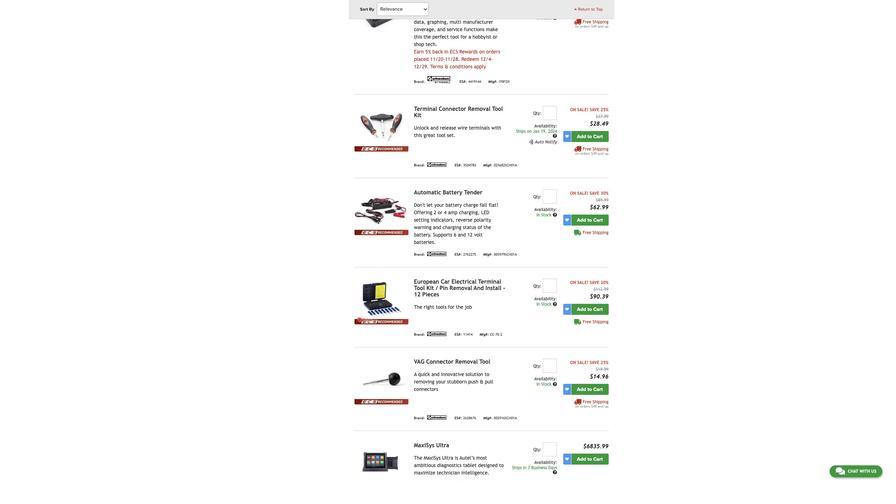 Task type: describe. For each thing, give the bounding box(es) containing it.
tool inside a tablet-sized screen, accurate test data, graphing, multi manufacturer coverage, and service functions make this the perfect tool for a hobbyist or shop tech. earn 5% back in ecs rewards on orders placed 11/20-11/28. redeem 12/4- 12/29. terms & conditions apply
[[450, 34, 459, 40]]

ecs tuning recommends this product. image for automatic battery tender
[[354, 230, 408, 235]]

1 brand: from the top
[[414, 80, 425, 84]]

us
[[871, 469, 876, 474]]

to inside return to top link
[[591, 7, 595, 12]]

2762275
[[463, 253, 476, 257]]

schwaben - corporate logo image for automatic
[[426, 252, 448, 256]]

indicators,
[[431, 217, 455, 223]]

functions
[[464, 26, 485, 32]]

mfg#: 025682sch01a
[[483, 164, 517, 168]]

terminal inside terminal connector removal tool kit
[[414, 106, 437, 112]]

add to cart button for $28.49
[[571, 131, 609, 142]]

maxisys ultra link
[[414, 442, 449, 449]]

stock for vag connector removal tool
[[541, 382, 552, 387]]

002916sch01a
[[494, 417, 517, 421]]

add for $62.99
[[577, 217, 586, 223]]

schwaben - corporate logo image for vag
[[426, 416, 448, 420]]

tool inside european car electrical terminal tool kit / pin removal and install - 12 pieces
[[414, 285, 425, 292]]

5 free from the top
[[583, 400, 591, 405]]

maximize
[[414, 470, 435, 476]]

es#4419144 - i70fox - foxwell i70 next generation diagnostic tablet - a tablet-sized screen, accurate test data, graphing, multi manufacturer coverage, and service functions make this the perfect tool for a hobbyist or shop tech. - schwaben by foxwell - audi bmw volkswagen mercedes benz mini porsche image
[[354, 0, 408, 33]]

removal for vag connector removal tool
[[455, 359, 478, 365]]

the inside don't let your battery charge fall flat! offering 2 or 4 amp charging, led setting indicators, reverse polarity warning and charging status of the battery. supports 6 and 12 volt batteries.
[[484, 225, 491, 230]]

kit inside terminal connector removal tool kit
[[414, 112, 421, 119]]

1 stock from the top
[[541, 15, 552, 20]]

$62.99
[[590, 204, 609, 211]]

1 vertical spatial for
[[448, 304, 454, 310]]

automatic battery tender link
[[414, 189, 482, 196]]

a tablet-sized screen, accurate test data, graphing, multi manufacturer coverage, and service functions make this the perfect tool for a hobbyist or shop tech. earn 5% back in ecs rewards on orders placed 11/20-11/28. redeem 12/4- 12/29. terms & conditions apply
[[414, 12, 500, 69]]

up for $14.96
[[605, 405, 609, 409]]

5%
[[425, 49, 431, 54]]

ships for maxisys ultra
[[512, 466, 522, 471]]

qty: for $14.96
[[533, 364, 542, 369]]

tool for terminal connector removal tool kit
[[492, 106, 503, 112]]

11/20-
[[430, 56, 445, 62]]

is
[[455, 455, 458, 461]]

free shipping for $62.99
[[583, 230, 609, 235]]

autel's
[[460, 455, 475, 461]]

stubborn
[[447, 379, 467, 385]]

and right 6
[[458, 232, 466, 238]]

add to wish list image for $62.99
[[565, 218, 569, 222]]

don't let your battery charge fall flat! offering 2 or 4 amp charging, led setting indicators, reverse polarity warning and charging status of the battery. supports 6 and 12 volt batteries.
[[414, 202, 498, 245]]

charging
[[443, 225, 461, 230]]

$28.49
[[590, 120, 609, 127]]

1 cart from the top
[[593, 6, 603, 12]]

12/4-
[[481, 56, 493, 62]]

polarity
[[474, 217, 491, 223]]

diagnostics
[[437, 463, 462, 469]]

the right tools for the job
[[414, 304, 472, 310]]

amp
[[448, 210, 458, 215]]

3 shipping from the top
[[593, 230, 609, 235]]

30%
[[601, 191, 609, 196]]

1 $49 from the top
[[591, 24, 597, 28]]

mfg#: for european car electrical terminal tool kit / pin removal and install - 12 pieces
[[480, 333, 489, 337]]

$6835.99
[[583, 443, 609, 450]]

designed
[[478, 463, 498, 469]]

es#: 2628676
[[455, 417, 476, 421]]

charging,
[[459, 210, 480, 215]]

mfg#: 005979sch01a
[[483, 253, 517, 257]]

stock for automatic battery tender
[[541, 213, 552, 218]]

the inside a tablet-sized screen, accurate test data, graphing, multi manufacturer coverage, and service functions make this the perfect tool for a hobbyist or shop tech. earn 5% back in ecs rewards on orders placed 11/20-11/28. redeem 12/4- 12/29. terms & conditions apply
[[424, 34, 431, 40]]

11414
[[463, 333, 473, 337]]

availability: for $28.49
[[534, 124, 557, 129]]

es#: for terminal
[[455, 164, 462, 168]]

availability: for $90.39
[[534, 297, 557, 302]]

mfg#: ce-70-2
[[480, 333, 502, 337]]

add for $14.96
[[577, 387, 586, 393]]

install
[[486, 285, 502, 292]]

removal inside european car electrical terminal tool kit / pin removal and install - 12 pieces
[[450, 285, 472, 292]]

auto
[[535, 140, 544, 145]]

1 in stock from the top
[[536, 15, 553, 20]]

free shipping for $90.39
[[583, 320, 609, 325]]

save for $90.39
[[590, 280, 599, 285]]

data,
[[414, 19, 426, 25]]

add to cart button for $62.99
[[571, 215, 609, 226]]

3 add to wish list image from the top
[[565, 458, 569, 461]]

2 free from the top
[[583, 147, 591, 152]]

don't
[[414, 202, 425, 208]]

question circle image for $14.96
[[553, 382, 557, 387]]

charge
[[463, 202, 478, 208]]

or inside a tablet-sized screen, accurate test data, graphing, multi manufacturer coverage, and service functions make this the perfect tool for a hobbyist or shop tech. earn 5% back in ecs rewards on orders placed 11/20-11/28. redeem 12/4- 12/29. terms & conditions apply
[[493, 34, 497, 40]]

mfg#: for terminal connector removal tool kit
[[483, 164, 492, 168]]

in inside a tablet-sized screen, accurate test data, graphing, multi manufacturer coverage, and service functions make this the perfect tool for a hobbyist or shop tech. earn 5% back in ecs rewards on orders placed 11/20-11/28. redeem 12/4- 12/29. terms & conditions apply
[[444, 49, 448, 54]]

brand: for vag
[[414, 417, 425, 421]]

in for european car electrical terminal tool kit / pin removal and install - 12 pieces
[[536, 302, 540, 307]]

on for $90.39
[[570, 280, 576, 285]]

add to wish list image for $28.49
[[565, 135, 569, 138]]

70-
[[495, 333, 501, 337]]

with inside "unlock and release wire terminals with this great tool set."
[[491, 125, 501, 131]]

ecs tuning recommends this product. image for vag connector removal tool
[[354, 399, 408, 405]]

es#: for automatic
[[455, 253, 462, 257]]

comments image
[[836, 467, 845, 476]]

12/29.
[[414, 64, 429, 69]]

setting
[[414, 217, 429, 223]]

warning
[[414, 225, 432, 230]]

or inside don't let your battery charge fall flat! offering 2 or 4 amp charging, led setting indicators, reverse polarity warning and charging status of the battery. supports 6 and 12 volt batteries.
[[438, 210, 442, 215]]

let
[[427, 202, 433, 208]]

rewards
[[459, 49, 478, 54]]

conditions
[[450, 64, 473, 69]]

es#: for vag
[[455, 417, 462, 421]]

ecs tuning recommends this product. image for terminal connector removal tool kit
[[354, 146, 408, 152]]

in stock for automatic battery tender
[[536, 213, 553, 218]]

notify
[[545, 140, 557, 145]]

automatic
[[414, 189, 441, 196]]

solution
[[466, 372, 483, 377]]

1 free from the top
[[583, 19, 591, 24]]

sale! for $28.49
[[577, 107, 588, 112]]

autel - corporate logo image
[[426, 483, 462, 484]]

redeem
[[461, 56, 479, 62]]

/
[[436, 285, 438, 292]]

set.
[[447, 132, 456, 138]]

add to wish list image for $90.39
[[565, 308, 569, 311]]

6
[[454, 232, 456, 238]]

ecs
[[450, 49, 458, 54]]

i70fox
[[499, 80, 510, 84]]

in stock for european car electrical terminal tool kit / pin removal and install - 12 pieces
[[536, 302, 553, 307]]

battery.
[[414, 232, 432, 238]]

for inside a tablet-sized screen, accurate test data, graphing, multi manufacturer coverage, and service functions make this the perfect tool for a hobbyist or shop tech. earn 5% back in ecs rewards on orders placed 11/20-11/28. redeem 12/4- 12/29. terms & conditions apply
[[461, 34, 467, 40]]

in stock for vag connector removal tool
[[536, 382, 553, 387]]

schwaben by foxwell - corporate logo image
[[426, 76, 452, 83]]

1 free shipping on orders $49 and up from the top
[[575, 19, 609, 28]]

vag connector removal tool link
[[414, 359, 490, 365]]

ultra inside the maxisys ultra is autel's most ambitious diagnostics tablet designed to maximize technician intelligence.
[[442, 455, 453, 461]]

schwaben - corporate logo image for european
[[426, 332, 448, 336]]

pieces
[[422, 291, 439, 298]]

cart for $28.49
[[593, 134, 603, 140]]

tool inside "unlock and release wire terminals with this great tool set."
[[437, 132, 446, 138]]

1 question circle image from the top
[[553, 16, 557, 20]]

and inside "unlock and release wire terminals with this great tool set."
[[430, 125, 439, 131]]

and inside a tablet-sized screen, accurate test data, graphing, multi manufacturer coverage, and service functions make this the perfect tool for a hobbyist or shop tech. earn 5% back in ecs rewards on orders placed 11/20-11/28. redeem 12/4- 12/29. terms & conditions apply
[[437, 26, 445, 32]]

apply
[[474, 64, 486, 69]]

and down indicators,
[[433, 225, 441, 230]]

add to cart button for $90.39
[[571, 304, 609, 315]]

your inside a quick and innovative solution to removing your stubborn push & pull connectors
[[436, 379, 446, 385]]

tools
[[436, 304, 447, 310]]

es#11414 - ce-70-2 - european car electrical terminal tool kit / pin removal and install - 12 pieces - the right tools for the job - schwaben - audi bmw volkswagen mercedes benz mini porsche image
[[354, 279, 408, 319]]

on sale!                         save 20% $112.99 $90.39
[[570, 280, 609, 300]]

european
[[414, 279, 439, 285]]

es#2762275 - 005979sch01a - automatic battery tender - don't let your battery charge fall flat! offering 2 or 4 amp charging, led setting indicators, reverse polarity warning and charging status of the battery. supports 6 and 12 volt batteries. - schwaben - audi bmw volkswagen mercedes benz mini porsche image
[[354, 190, 408, 230]]

qty: for $90.39
[[533, 284, 542, 289]]

es#: left the 4419144
[[460, 80, 467, 84]]

$89.99
[[596, 198, 609, 203]]

offering
[[414, 210, 432, 215]]

1 up from the top
[[605, 24, 609, 28]]

sale! for $90.39
[[577, 280, 588, 285]]

a
[[469, 34, 471, 40]]

add to cart for $62.99
[[577, 217, 603, 223]]

make
[[486, 26, 498, 32]]

brand: for european
[[414, 333, 425, 337]]

intelligence.
[[461, 470, 489, 476]]

free shipping on orders $49 and up for $28.49
[[575, 147, 609, 156]]

3 free from the top
[[583, 230, 591, 235]]

4 free from the top
[[583, 320, 591, 325]]

add for $90.39
[[577, 307, 586, 313]]

pin
[[440, 285, 448, 292]]

service
[[447, 26, 463, 32]]

business
[[531, 466, 547, 471]]

unlock
[[414, 125, 429, 131]]

chat with us
[[848, 469, 876, 474]]

this inside a tablet-sized screen, accurate test data, graphing, multi manufacturer coverage, and service functions make this the perfect tool for a hobbyist or shop tech. earn 5% back in ecs rewards on orders placed 11/20-11/28. redeem 12/4- 12/29. terms & conditions apply
[[414, 34, 422, 40]]

on for $14.96
[[570, 360, 576, 365]]

mfg#: 002916sch01a
[[483, 417, 517, 421]]

5 availability: from the top
[[534, 460, 557, 465]]

push
[[468, 379, 478, 385]]

es#2628676 - 002916sch01a - vag connector removal tool - a quick and innovative solution to removing your stubborn push & pull connectors - schwaben - audi volkswagen porsche image
[[354, 359, 408, 399]]

removal for terminal connector removal tool kit
[[468, 106, 490, 112]]

add to cart for $90.39
[[577, 307, 603, 313]]

mfg#: i70fox
[[488, 80, 510, 84]]

great
[[424, 132, 435, 138]]

add to cart button for $14.96
[[571, 384, 609, 395]]

add for $28.49
[[577, 134, 586, 140]]

1 horizontal spatial with
[[860, 469, 870, 474]]

11/28.
[[445, 56, 460, 62]]

release
[[440, 125, 456, 131]]

pull
[[485, 379, 493, 385]]

this inside "unlock and release wire terminals with this great tool set."
[[414, 132, 422, 138]]

schwaben - corporate logo image for terminal
[[426, 163, 448, 167]]

$49 for $14.96
[[591, 405, 597, 409]]



Task type: locate. For each thing, give the bounding box(es) containing it.
1 25% from the top
[[601, 107, 609, 112]]

3 add from the top
[[577, 217, 586, 223]]

your down innovative
[[436, 379, 446, 385]]

2 vertical spatial $49
[[591, 405, 597, 409]]

3 question circle image from the top
[[553, 471, 557, 475]]

free down return to top link
[[583, 19, 591, 24]]

ships left jan
[[516, 129, 526, 134]]

save inside on sale!                         save 25% $19.99 $14.96
[[590, 360, 599, 365]]

terminal connector removal tool kit
[[414, 106, 503, 119]]

4 add from the top
[[577, 307, 586, 313]]

2 in stock from the top
[[536, 213, 553, 218]]

free shipping on orders $49 and up down $14.96
[[575, 400, 609, 409]]

save up $19.99
[[590, 360, 599, 365]]

1 vertical spatial terminal
[[478, 279, 501, 285]]

question circle image for on sale!                         save 30%
[[553, 213, 557, 217]]

1 vertical spatial $49
[[591, 152, 597, 156]]

12 inside don't let your battery charge fall flat! offering 2 or 4 amp charging, led setting indicators, reverse polarity warning and charging status of the battery. supports 6 and 12 volt batteries.
[[467, 232, 473, 238]]

0 horizontal spatial the
[[424, 34, 431, 40]]

1 vertical spatial ships
[[512, 466, 522, 471]]

free shipping down $62.99
[[583, 230, 609, 235]]

schwaben - corporate logo image down batteries.
[[426, 252, 448, 256]]

of
[[478, 225, 482, 230]]

4 add to cart button from the top
[[571, 304, 609, 315]]

cart down $6835.99
[[593, 457, 603, 463]]

12
[[467, 232, 473, 238], [414, 291, 421, 298]]

1 horizontal spatial for
[[461, 34, 467, 40]]

& inside a quick and innovative solution to removing your stubborn push & pull connectors
[[480, 379, 483, 385]]

0 horizontal spatial tool
[[437, 132, 446, 138]]

add right caret up icon
[[577, 6, 586, 12]]

1 add from the top
[[577, 6, 586, 12]]

4 availability: from the top
[[534, 377, 557, 382]]

1 vertical spatial free shipping on orders $49 and up
[[575, 147, 609, 156]]

tool left "set." at the top of the page
[[437, 132, 446, 138]]

mfg#: left 002916sch01a
[[483, 417, 492, 421]]

save for $62.99
[[590, 191, 599, 196]]

1 shipping from the top
[[593, 19, 609, 24]]

3 cart from the top
[[593, 217, 603, 223]]

5 qty: from the top
[[533, 448, 542, 453]]

add to wish list image for $14.96
[[565, 388, 569, 391]]

0 vertical spatial connector
[[439, 106, 466, 112]]

$49 down $28.49
[[591, 152, 597, 156]]

schwaben - corporate logo image up maxisys ultra
[[426, 416, 448, 420]]

2 add to cart button from the top
[[571, 131, 609, 142]]

1 add to wish list image from the top
[[565, 135, 569, 138]]

2 stock from the top
[[541, 213, 552, 218]]

up for $28.49
[[605, 152, 609, 156]]

2 vertical spatial removal
[[455, 359, 478, 365]]

or down make
[[493, 34, 497, 40]]

on inside on sale!                         save 25% $19.99 $14.96
[[570, 360, 576, 365]]

brand: up vag in the bottom left of the page
[[414, 333, 425, 337]]

stock for european car electrical terminal tool kit / pin removal and install - 12 pieces
[[541, 302, 552, 307]]

2 25% from the top
[[601, 360, 609, 365]]

ultra
[[436, 442, 449, 449], [442, 455, 453, 461]]

3 in stock from the top
[[536, 302, 553, 307]]

ecs tuning recommends this product. image
[[354, 146, 408, 152], [354, 230, 408, 235], [354, 319, 408, 325], [354, 399, 408, 405]]

4 schwaben - corporate logo image from the top
[[426, 416, 448, 420]]

connector up innovative
[[426, 359, 454, 365]]

tech.
[[426, 41, 437, 47]]

free down $90.39
[[583, 320, 591, 325]]

0 horizontal spatial 2
[[434, 210, 436, 215]]

1 vertical spatial the
[[414, 455, 422, 461]]

1 in from the top
[[536, 15, 540, 20]]

orders up 12/4-
[[486, 49, 500, 54]]

mfg#: left 005979sch01a
[[483, 253, 492, 257]]

schwaben - corporate logo image left es#: 11414
[[426, 332, 448, 336]]

terminal up unlock
[[414, 106, 437, 112]]

3 on from the top
[[570, 280, 576, 285]]

save up $112.99
[[590, 280, 599, 285]]

0 vertical spatial a
[[414, 12, 417, 17]]

to
[[587, 6, 592, 12], [591, 7, 595, 12], [587, 134, 592, 140], [587, 217, 592, 223], [587, 307, 592, 313], [485, 372, 489, 377], [587, 387, 592, 393], [587, 457, 592, 463], [499, 463, 504, 469]]

in for automatic battery tender
[[536, 213, 540, 218]]

shipping down top at top right
[[593, 19, 609, 24]]

sale! for $14.96
[[577, 360, 588, 365]]

3 qty: from the top
[[533, 284, 542, 289]]

0 horizontal spatial &
[[445, 64, 448, 69]]

5 add from the top
[[577, 387, 586, 393]]

question circle image
[[553, 134, 557, 138], [553, 302, 557, 307], [553, 382, 557, 387]]

add to wish list image
[[565, 218, 569, 222], [565, 388, 569, 391]]

5 cart from the top
[[593, 387, 603, 393]]

1 schwaben - corporate logo image from the top
[[426, 163, 448, 167]]

3 ecs tuning recommends this product. image from the top
[[354, 319, 408, 325]]

status
[[463, 225, 476, 230]]

0 vertical spatial 2
[[434, 210, 436, 215]]

days
[[548, 466, 557, 471]]

4 on from the top
[[570, 360, 576, 365]]

4 brand: from the top
[[414, 333, 425, 337]]

european car electrical terminal tool kit / pin removal and install - 12 pieces
[[414, 279, 505, 298]]

0 vertical spatial terminal
[[414, 106, 437, 112]]

multi
[[450, 19, 461, 25]]

your right let
[[434, 202, 444, 208]]

qty:
[[533, 111, 542, 116], [533, 195, 542, 199], [533, 284, 542, 289], [533, 364, 542, 369], [533, 448, 542, 453]]

mfg#: for vag connector removal tool
[[483, 417, 492, 421]]

0 vertical spatial ships
[[516, 129, 526, 134]]

mfg#: left 025682sch01a
[[483, 164, 492, 168]]

the maxisys ultra is autel's most ambitious diagnostics tablet designed to maximize technician intelligence.
[[414, 455, 504, 476]]

0 vertical spatial tool
[[492, 106, 503, 112]]

1 availability: from the top
[[534, 124, 557, 129]]

mfg#:
[[488, 80, 497, 84], [483, 164, 492, 168], [483, 253, 492, 257], [480, 333, 489, 337], [483, 417, 492, 421]]

and up perfect
[[437, 26, 445, 32]]

question circle image for $6835.99
[[553, 471, 557, 475]]

add to cart button
[[571, 4, 609, 15], [571, 131, 609, 142], [571, 215, 609, 226], [571, 304, 609, 315], [571, 384, 609, 395], [571, 454, 609, 465]]

4 in stock from the top
[[536, 382, 553, 387]]

2 add to wish list image from the top
[[565, 388, 569, 391]]

terminal left -
[[478, 279, 501, 285]]

2 right ce-
[[501, 333, 502, 337]]

2 add from the top
[[577, 134, 586, 140]]

with left us
[[860, 469, 870, 474]]

chat with us link
[[830, 466, 882, 478]]

2 free shipping on orders $49 and up from the top
[[575, 147, 609, 156]]

orders inside a tablet-sized screen, accurate test data, graphing, multi manufacturer coverage, and service functions make this the perfect tool for a hobbyist or shop tech. earn 5% back in ecs rewards on orders placed 11/20-11/28. redeem 12/4- 12/29. terms & conditions apply
[[486, 49, 500, 54]]

qty: for $62.99
[[533, 195, 542, 199]]

6 add to cart button from the top
[[571, 454, 609, 465]]

right
[[424, 304, 434, 310]]

0 horizontal spatial tool
[[414, 285, 425, 292]]

battery
[[443, 189, 462, 196]]

3 save from the top
[[590, 280, 599, 285]]

1 on from the top
[[570, 107, 576, 112]]

and down top at top right
[[598, 24, 604, 28]]

25% up $37.99
[[601, 107, 609, 112]]

for right tools
[[448, 304, 454, 310]]

tender
[[464, 189, 482, 196]]

2 up from the top
[[605, 152, 609, 156]]

a
[[414, 12, 417, 17], [414, 372, 417, 377]]

0 vertical spatial for
[[461, 34, 467, 40]]

2 a from the top
[[414, 372, 417, 377]]

removal inside terminal connector removal tool kit
[[468, 106, 490, 112]]

tool inside terminal connector removal tool kit
[[492, 106, 503, 112]]

2 horizontal spatial tool
[[492, 106, 503, 112]]

qty: for $28.49
[[533, 111, 542, 116]]

maxisys ultra
[[414, 442, 449, 449]]

2 vertical spatial tool
[[479, 359, 490, 365]]

1 horizontal spatial 2
[[501, 333, 502, 337]]

0 vertical spatial add to wish list image
[[565, 218, 569, 222]]

$49 for $28.49
[[591, 152, 597, 156]]

0 vertical spatial ultra
[[436, 442, 449, 449]]

wire
[[458, 125, 467, 131]]

1 vertical spatial this
[[414, 132, 422, 138]]

save inside on sale!                         save 25% $37.99 $28.49
[[590, 107, 599, 112]]

terms
[[430, 64, 443, 69]]

1 vertical spatial tool
[[437, 132, 446, 138]]

on inside a tablet-sized screen, accurate test data, graphing, multi manufacturer coverage, and service functions make this the perfect tool for a hobbyist or shop tech. earn 5% back in ecs rewards on orders placed 11/20-11/28. redeem 12/4- 12/29. terms & conditions apply
[[479, 49, 485, 54]]

es#:
[[460, 80, 467, 84], [455, 164, 462, 168], [455, 253, 462, 257], [455, 333, 462, 337], [455, 417, 462, 421]]

2 in from the top
[[536, 213, 540, 218]]

2 shipping from the top
[[593, 147, 609, 152]]

connector inside terminal connector removal tool kit
[[439, 106, 466, 112]]

1 vertical spatial with
[[860, 469, 870, 474]]

1 qty: from the top
[[533, 111, 542, 116]]

a for a quick and innovative solution to removing your stubborn push & pull connectors
[[414, 372, 417, 377]]

free shipping
[[583, 230, 609, 235], [583, 320, 609, 325]]

free shipping on orders $49 and up
[[575, 19, 609, 28], [575, 147, 609, 156], [575, 400, 609, 409]]

6 cart from the top
[[593, 457, 603, 463]]

this down unlock
[[414, 132, 422, 138]]

on inside on sale!                         save 20% $112.99 $90.39
[[570, 280, 576, 285]]

0 vertical spatial this
[[414, 34, 422, 40]]

3 free shipping on orders $49 and up from the top
[[575, 400, 609, 409]]

2 vertical spatial add to wish list image
[[565, 458, 569, 461]]

es#: 3504783
[[455, 164, 476, 168]]

5 shipping from the top
[[593, 400, 609, 405]]

brand: up automatic
[[414, 164, 425, 168]]

0 horizontal spatial or
[[438, 210, 442, 215]]

and
[[474, 285, 484, 292]]

orders down return
[[580, 24, 590, 28]]

1 add to cart button from the top
[[571, 4, 609, 15]]

2 availability: from the top
[[534, 207, 557, 212]]

screen,
[[446, 12, 463, 17]]

0 horizontal spatial with
[[491, 125, 501, 131]]

wifi image
[[529, 139, 533, 145]]

es#4349220 - msultra - maxisys ultra - the maxisys ultra is autels most ambitious diagnostics tablet designed to maximize technician intelligence. - autel - audi bmw volkswagen mercedes benz mini porsche image
[[354, 443, 408, 483]]

5 add to cart button from the top
[[571, 384, 609, 395]]

add down $6835.99
[[577, 457, 586, 463]]

1 vertical spatial up
[[605, 152, 609, 156]]

0 vertical spatial removal
[[468, 106, 490, 112]]

1 save from the top
[[590, 107, 599, 112]]

on for $28.49
[[570, 107, 576, 112]]

for left a
[[461, 34, 467, 40]]

$49
[[591, 24, 597, 28], [591, 152, 597, 156], [591, 405, 597, 409]]

12 down status
[[467, 232, 473, 238]]

caret up image
[[574, 7, 577, 11]]

stock
[[541, 15, 552, 20], [541, 213, 552, 218], [541, 302, 552, 307], [541, 382, 552, 387]]

save for $14.96
[[590, 360, 599, 365]]

removal up solution
[[455, 359, 478, 365]]

0 vertical spatial 12
[[467, 232, 473, 238]]

0 vertical spatial free shipping on orders $49 and up
[[575, 19, 609, 28]]

mfg#: left i70fox
[[488, 80, 497, 84]]

fall
[[480, 202, 487, 208]]

2 vertical spatial up
[[605, 405, 609, 409]]

3 up from the top
[[605, 405, 609, 409]]

20%
[[601, 280, 609, 285]]

2 vertical spatial the
[[456, 304, 463, 310]]

to inside the maxisys ultra is autel's most ambitious diagnostics tablet designed to maximize technician intelligence.
[[499, 463, 504, 469]]

connector for vag
[[426, 359, 454, 365]]

2 cart from the top
[[593, 134, 603, 140]]

add to cart for $28.49
[[577, 134, 603, 140]]

and up great
[[430, 125, 439, 131]]

the inside the maxisys ultra is autel's most ambitious diagnostics tablet designed to maximize technician intelligence.
[[414, 455, 422, 461]]

2 on from the top
[[570, 191, 576, 196]]

& down 11/28.
[[445, 64, 448, 69]]

1 vertical spatial maxisys
[[424, 455, 441, 461]]

1 vertical spatial question circle image
[[553, 302, 557, 307]]

in left "7"
[[523, 466, 527, 471]]

3504783
[[463, 164, 476, 168]]

add to cart down $90.39
[[577, 307, 603, 313]]

es#: left 11414
[[455, 333, 462, 337]]

job
[[465, 304, 472, 310]]

kit left "/"
[[427, 285, 434, 292]]

cart
[[593, 6, 603, 12], [593, 134, 603, 140], [593, 217, 603, 223], [593, 307, 603, 313], [593, 387, 603, 393], [593, 457, 603, 463]]

cart down $62.99
[[593, 217, 603, 223]]

4 in from the top
[[536, 382, 540, 387]]

0 vertical spatial kit
[[414, 112, 421, 119]]

6 add from the top
[[577, 457, 586, 463]]

1 add to cart from the top
[[577, 6, 603, 12]]

4 ecs tuning recommends this product. image from the top
[[354, 399, 408, 405]]

3 availability: from the top
[[534, 297, 557, 302]]

0 horizontal spatial 12
[[414, 291, 421, 298]]

4419144
[[468, 80, 481, 84]]

a inside a quick and innovative solution to removing your stubborn push & pull connectors
[[414, 372, 417, 377]]

sale! inside on sale!                         save 25% $19.99 $14.96
[[577, 360, 588, 365]]

kit inside european car electrical terminal tool kit / pin removal and install - 12 pieces
[[427, 285, 434, 292]]

1 horizontal spatial tool
[[479, 359, 490, 365]]

cart for $90.39
[[593, 307, 603, 313]]

cart for $14.96
[[593, 387, 603, 393]]

ecs tuning recommends this product. image for european car electrical terminal tool kit / pin removal and install - 12 pieces
[[354, 319, 408, 325]]

6 add to cart from the top
[[577, 457, 603, 463]]

and down $28.49
[[598, 152, 604, 156]]

question circle image for $90.39
[[553, 302, 557, 307]]

a left quick at left
[[414, 372, 417, 377]]

car
[[441, 279, 450, 285]]

1 vertical spatial kit
[[427, 285, 434, 292]]

most
[[476, 455, 487, 461]]

orders down $14.96
[[580, 405, 590, 409]]

add down on sale!                         save 25% $37.99 $28.49
[[577, 134, 586, 140]]

2 inside don't let your battery charge fall flat! offering 2 or 4 amp charging, led setting indicators, reverse polarity warning and charging status of the battery. supports 6 and 12 volt batteries.
[[434, 210, 436, 215]]

free shipping on orders $49 and up down "return to top"
[[575, 19, 609, 28]]

shipping
[[593, 19, 609, 24], [593, 147, 609, 152], [593, 230, 609, 235], [593, 320, 609, 325], [593, 400, 609, 405]]

back
[[432, 49, 443, 54]]

return to top
[[577, 7, 603, 12]]

2 horizontal spatial the
[[484, 225, 491, 230]]

es#: left 2762275
[[455, 253, 462, 257]]

3 add to cart from the top
[[577, 217, 603, 223]]

4 qty: from the top
[[533, 364, 542, 369]]

hobbyist
[[473, 34, 491, 40]]

add
[[577, 6, 586, 12], [577, 134, 586, 140], [577, 217, 586, 223], [577, 307, 586, 313], [577, 387, 586, 393], [577, 457, 586, 463]]

1 horizontal spatial kit
[[427, 285, 434, 292]]

free shipping down $90.39
[[583, 320, 609, 325]]

removal up the terminals
[[468, 106, 490, 112]]

& left pull
[[480, 379, 483, 385]]

0 vertical spatial with
[[491, 125, 501, 131]]

batteries.
[[414, 240, 436, 245]]

ships left "7"
[[512, 466, 522, 471]]

es#: left 3504783
[[455, 164, 462, 168]]

2 sale! from the top
[[577, 191, 588, 196]]

2 vertical spatial free shipping on orders $49 and up
[[575, 400, 609, 409]]

1 vertical spatial &
[[480, 379, 483, 385]]

tool up solution
[[479, 359, 490, 365]]

1 this from the top
[[414, 34, 422, 40]]

2
[[434, 210, 436, 215], [501, 333, 502, 337]]

return to top link
[[574, 6, 603, 12]]

1 vertical spatial or
[[438, 210, 442, 215]]

orders down $28.49
[[580, 152, 590, 156]]

& inside a tablet-sized screen, accurate test data, graphing, multi manufacturer coverage, and service functions make this the perfect tool for a hobbyist or shop tech. earn 5% back in ecs rewards on orders placed 11/20-11/28. redeem 12/4- 12/29. terms & conditions apply
[[445, 64, 448, 69]]

electrical
[[451, 279, 476, 285]]

2 save from the top
[[590, 191, 599, 196]]

1 vertical spatial removal
[[450, 285, 472, 292]]

$49 down "return to top"
[[591, 24, 597, 28]]

connector up release
[[439, 106, 466, 112]]

add to cart for $14.96
[[577, 387, 603, 393]]

and inside a quick and innovative solution to removing your stubborn push & pull connectors
[[431, 372, 440, 377]]

the left the job
[[456, 304, 463, 310]]

$49 down $14.96
[[591, 405, 597, 409]]

1 horizontal spatial 12
[[467, 232, 473, 238]]

test
[[485, 12, 494, 17]]

2 add to cart from the top
[[577, 134, 603, 140]]

0 horizontal spatial terminal
[[414, 106, 437, 112]]

0 vertical spatial add to wish list image
[[565, 135, 569, 138]]

tool for vag connector removal tool
[[479, 359, 490, 365]]

0 vertical spatial your
[[434, 202, 444, 208]]

0 vertical spatial or
[[493, 34, 497, 40]]

2 question circle image from the top
[[553, 213, 557, 217]]

question circle image
[[553, 16, 557, 20], [553, 213, 557, 217], [553, 471, 557, 475]]

0 horizontal spatial for
[[448, 304, 454, 310]]

1 horizontal spatial or
[[493, 34, 497, 40]]

1 vertical spatial your
[[436, 379, 446, 385]]

tool down mfg#: i70fox
[[492, 106, 503, 112]]

add to cart down $6835.99
[[577, 457, 603, 463]]

shipping down $14.96
[[593, 400, 609, 405]]

2 add to wish list image from the top
[[565, 308, 569, 311]]

sale! inside on sale!                         save 20% $112.99 $90.39
[[577, 280, 588, 285]]

$37.99
[[596, 114, 609, 119]]

2 vertical spatial question circle image
[[553, 382, 557, 387]]

1 horizontal spatial tool
[[450, 34, 459, 40]]

2 question circle image from the top
[[553, 302, 557, 307]]

brand: up maxisys ultra link
[[414, 417, 425, 421]]

add to cart down $62.99
[[577, 217, 603, 223]]

12 inside european car electrical terminal tool kit / pin removal and install - 12 pieces
[[414, 291, 421, 298]]

terminal
[[414, 106, 437, 112], [478, 279, 501, 285]]

1 vertical spatial connector
[[426, 359, 454, 365]]

a for a tablet-sized screen, accurate test data, graphing, multi manufacturer coverage, and service functions make this the perfect tool for a hobbyist or shop tech. earn 5% back in ecs rewards on orders placed 11/20-11/28. redeem 12/4- 12/29. terms & conditions apply
[[414, 12, 417, 17]]

2 $49 from the top
[[591, 152, 597, 156]]

0 vertical spatial the
[[414, 304, 422, 310]]

kit up unlock
[[414, 112, 421, 119]]

0 vertical spatial maxisys
[[414, 442, 434, 449]]

2 ecs tuning recommends this product. image from the top
[[354, 230, 408, 235]]

save
[[590, 107, 599, 112], [590, 191, 599, 196], [590, 280, 599, 285], [590, 360, 599, 365]]

on sale!                         save 25% $19.99 $14.96
[[570, 360, 609, 380]]

1 vertical spatial free shipping
[[583, 320, 609, 325]]

2 brand: from the top
[[414, 164, 425, 168]]

and down $14.96
[[598, 405, 604, 409]]

availability: for $62.99
[[534, 207, 557, 212]]

a inside a tablet-sized screen, accurate test data, graphing, multi manufacturer coverage, and service functions make this the perfect tool for a hobbyist or shop tech. earn 5% back in ecs rewards on orders placed 11/20-11/28. redeem 12/4- 12/29. terms & conditions apply
[[414, 12, 417, 17]]

es#: for european
[[455, 333, 462, 337]]

5 add to cart from the top
[[577, 387, 603, 393]]

brand: down 12/29.
[[414, 80, 425, 84]]

25% up $19.99
[[601, 360, 609, 365]]

1 vertical spatial 25%
[[601, 360, 609, 365]]

tool
[[450, 34, 459, 40], [437, 132, 446, 138]]

4 shipping from the top
[[593, 320, 609, 325]]

automatic battery tender
[[414, 189, 482, 196]]

question circle image for $28.49
[[553, 134, 557, 138]]

1 vertical spatial add to wish list image
[[565, 388, 569, 391]]

2628676
[[463, 417, 476, 421]]

this up 'shop'
[[414, 34, 422, 40]]

connector for terminal
[[439, 106, 466, 112]]

2 the from the top
[[414, 455, 422, 461]]

on inside on sale!                         save 25% $37.99 $28.49
[[570, 107, 576, 112]]

return
[[578, 7, 590, 12]]

mfg#: for automatic battery tender
[[483, 253, 492, 257]]

the for maxisys ultra
[[414, 455, 422, 461]]

0 vertical spatial in
[[444, 49, 448, 54]]

reverse
[[456, 217, 472, 223]]

manufacturer
[[463, 19, 493, 25]]

save inside on sale!                         save 30% $89.99 $62.99
[[590, 191, 599, 196]]

supports
[[433, 232, 452, 238]]

schwaben - corporate logo image left es#: 3504783
[[426, 163, 448, 167]]

2 schwaben - corporate logo image from the top
[[426, 252, 448, 256]]

es#: left the 2628676
[[455, 417, 462, 421]]

earn
[[414, 49, 424, 54]]

2 left 4
[[434, 210, 436, 215]]

schwaben - corporate logo image
[[426, 163, 448, 167], [426, 252, 448, 256], [426, 332, 448, 336], [426, 416, 448, 420]]

terminal inside european car electrical terminal tool kit / pin removal and install - 12 pieces
[[478, 279, 501, 285]]

save inside on sale!                         save 20% $112.99 $90.39
[[590, 280, 599, 285]]

sale! inside on sale!                         save 30% $89.99 $62.99
[[577, 191, 588, 196]]

25% inside on sale!                         save 25% $19.99 $14.96
[[601, 360, 609, 365]]

in for vag connector removal tool
[[536, 382, 540, 387]]

connectors
[[414, 387, 438, 392]]

the right of
[[484, 225, 491, 230]]

25% for $28.49
[[601, 107, 609, 112]]

in left ecs
[[444, 49, 448, 54]]

25% inside on sale!                         save 25% $37.99 $28.49
[[601, 107, 609, 112]]

tablet-
[[418, 12, 433, 17]]

3 brand: from the top
[[414, 253, 425, 257]]

1 vertical spatial question circle image
[[553, 213, 557, 217]]

save up $37.99
[[590, 107, 599, 112]]

2 qty: from the top
[[533, 195, 542, 199]]

the for european car electrical terminal tool kit / pin removal and install - 12 pieces
[[414, 304, 422, 310]]

a quick and innovative solution to removing your stubborn push & pull connectors
[[414, 372, 493, 392]]

0 vertical spatial free shipping
[[583, 230, 609, 235]]

add to cart right caret up icon
[[577, 6, 603, 12]]

0 vertical spatial question circle image
[[553, 134, 557, 138]]

quick
[[418, 372, 430, 377]]

1 horizontal spatial terminal
[[478, 279, 501, 285]]

1 horizontal spatial in
[[523, 466, 527, 471]]

free down $14.96
[[583, 400, 591, 405]]

brand: down batteries.
[[414, 253, 425, 257]]

3 sale! from the top
[[577, 280, 588, 285]]

0 horizontal spatial in
[[444, 49, 448, 54]]

your inside don't let your battery charge fall flat! offering 2 or 4 amp charging, led setting indicators, reverse polarity warning and charging status of the battery. supports 6 and 12 volt batteries.
[[434, 202, 444, 208]]

vag
[[414, 359, 424, 365]]

5 brand: from the top
[[414, 417, 425, 421]]

4 cart from the top
[[593, 307, 603, 313]]

the left right
[[414, 304, 422, 310]]

sale! inside on sale!                         save 25% $37.99 $28.49
[[577, 107, 588, 112]]

graphing,
[[427, 19, 448, 25]]

0 vertical spatial $49
[[591, 24, 597, 28]]

1 vertical spatial 12
[[414, 291, 421, 298]]

free down $62.99
[[583, 230, 591, 235]]

tool left "/"
[[414, 285, 425, 292]]

0 vertical spatial question circle image
[[553, 16, 557, 20]]

cart down $90.39
[[593, 307, 603, 313]]

4 save from the top
[[590, 360, 599, 365]]

0 vertical spatial up
[[605, 24, 609, 28]]

cart right return
[[593, 6, 603, 12]]

add to wish list image
[[565, 135, 569, 138], [565, 308, 569, 311], [565, 458, 569, 461]]

0 vertical spatial tool
[[450, 34, 459, 40]]

on for $62.99
[[570, 191, 576, 196]]

1 vertical spatial add to wish list image
[[565, 308, 569, 311]]

1 vertical spatial a
[[414, 372, 417, 377]]

save for $28.49
[[590, 107, 599, 112]]

ambitious
[[414, 463, 436, 469]]

1 vertical spatial 2
[[501, 333, 502, 337]]

cart for $62.99
[[593, 217, 603, 223]]

0 vertical spatial the
[[424, 34, 431, 40]]

with right the terminals
[[491, 125, 501, 131]]

1 vertical spatial ultra
[[442, 455, 453, 461]]

maxisys inside the maxisys ultra is autel's most ambitious diagnostics tablet designed to maximize technician intelligence.
[[424, 455, 441, 461]]

add to cart down $28.49
[[577, 134, 603, 140]]

sale!
[[577, 107, 588, 112], [577, 191, 588, 196], [577, 280, 588, 285], [577, 360, 588, 365]]

placed
[[414, 56, 429, 62]]

3 schwaben - corporate logo image from the top
[[426, 332, 448, 336]]

1 vertical spatial in
[[523, 466, 527, 471]]

3 $49 from the top
[[591, 405, 597, 409]]

1 vertical spatial tool
[[414, 285, 425, 292]]

es#: 11414
[[455, 333, 473, 337]]

on
[[575, 24, 579, 28], [479, 49, 485, 54], [527, 129, 532, 134], [575, 152, 579, 156], [575, 405, 579, 409]]

shipping down $62.99
[[593, 230, 609, 235]]

add down on sale!                         save 30% $89.99 $62.99
[[577, 217, 586, 223]]

on inside on sale!                         save 30% $89.99 $62.99
[[570, 191, 576, 196]]

the up ambitious on the left bottom of the page
[[414, 455, 422, 461]]

None number field
[[543, 0, 557, 7], [543, 106, 557, 120], [543, 190, 557, 204], [543, 279, 557, 293], [543, 359, 557, 373], [543, 443, 557, 457], [543, 0, 557, 7], [543, 106, 557, 120], [543, 190, 557, 204], [543, 279, 557, 293], [543, 359, 557, 373], [543, 443, 557, 457]]

1 vertical spatial the
[[484, 225, 491, 230]]

2 vertical spatial question circle image
[[553, 471, 557, 475]]

sale! for $62.99
[[577, 191, 588, 196]]

brand: for terminal
[[414, 164, 425, 168]]

1 sale! from the top
[[577, 107, 588, 112]]

save left 30%
[[590, 191, 599, 196]]

$14.96
[[590, 374, 609, 380]]

1 a from the top
[[414, 12, 417, 17]]

0 horizontal spatial kit
[[414, 112, 421, 119]]

free down $28.49
[[583, 147, 591, 152]]

1 horizontal spatial &
[[480, 379, 483, 385]]

ships
[[516, 129, 526, 134], [512, 466, 522, 471]]

4 add to cart from the top
[[577, 307, 603, 313]]

ships for terminal connector removal tool kit
[[516, 129, 526, 134]]

3 add to cart button from the top
[[571, 215, 609, 226]]

25% for $14.96
[[601, 360, 609, 365]]

es#: 4419144
[[460, 80, 481, 84]]

or
[[493, 34, 497, 40], [438, 210, 442, 215]]

perfect
[[432, 34, 449, 40]]

3 stock from the top
[[541, 302, 552, 307]]

to inside a quick and innovative solution to removing your stubborn push & pull connectors
[[485, 372, 489, 377]]

1 horizontal spatial the
[[456, 304, 463, 310]]

cart down $28.49
[[593, 134, 603, 140]]

4 stock from the top
[[541, 382, 552, 387]]

0 vertical spatial &
[[445, 64, 448, 69]]

a up data,
[[414, 12, 417, 17]]

free shipping on orders $49 and up for $14.96
[[575, 400, 609, 409]]

4 sale! from the top
[[577, 360, 588, 365]]

add down on sale!                         save 25% $19.99 $14.96
[[577, 387, 586, 393]]

1 ecs tuning recommends this product. image from the top
[[354, 146, 408, 152]]

1 add to wish list image from the top
[[565, 218, 569, 222]]

availability: for $14.96
[[534, 377, 557, 382]]

brand: for automatic
[[414, 253, 425, 257]]

0 vertical spatial 25%
[[601, 107, 609, 112]]

1 question circle image from the top
[[553, 134, 557, 138]]

es#3504783 - 025682sch01a - terminal connector removal tool kit - unlock and release wire terminals with this great tool set. - schwaben - audi volkswagen porsche image
[[354, 106, 408, 146]]



Task type: vqa. For each thing, say whether or not it's contained in the screenshot.
the products.
no



